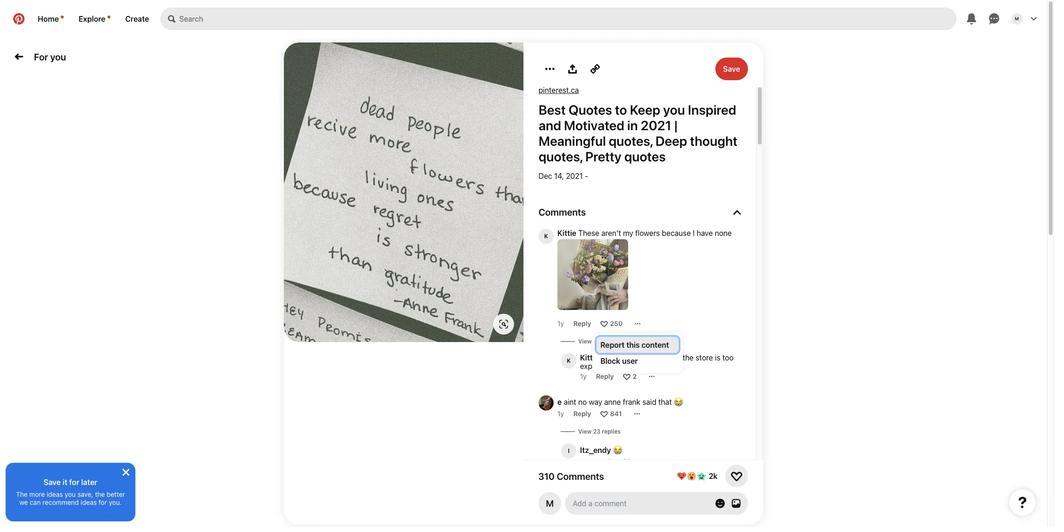 Task type: describe. For each thing, give the bounding box(es) containing it.
14,
[[554, 172, 564, 180]]

0 horizontal spatial for
[[69, 478, 79, 486]]

and
[[539, 117, 561, 133]]

e aint no way anne frank said that 😭
[[558, 398, 684, 406]]

310 comments
[[539, 471, 605, 482]]

1 button
[[633, 458, 636, 466]]

store
[[696, 353, 713, 362]]

|
[[675, 117, 678, 133]]

no, buying them from the store is too expensive
[[580, 353, 736, 370]]

anne
[[605, 398, 621, 406]]

from
[[665, 353, 681, 362]]

reply up '⎯⎯ view 2 replies'
[[574, 319, 591, 327]]

maria williams image
[[1012, 13, 1023, 25]]

b link
[[601, 353, 606, 362]]

them
[[646, 353, 663, 362]]

best quotes to keep you inspired and motivated in 2021 | meaningful quotes, deep thought quotes, pretty quotes
[[539, 102, 738, 164]]

itz_endy 😭
[[580, 446, 623, 454]]

block user
[[601, 356, 638, 365]]

https://i.pinimg.com/150x150/b4/c1/4e/b4c14e1fc76d28e6c131d145d7acdd64.jpg image
[[558, 239, 629, 310]]

for
[[34, 51, 48, 62]]

310
[[539, 471, 555, 482]]

buying
[[620, 353, 644, 362]]

block
[[601, 356, 621, 365]]

1 horizontal spatial quotes,
[[609, 133, 653, 149]]

content
[[642, 340, 669, 349]]

1 vertical spatial 😭
[[613, 446, 623, 454]]

explore
[[79, 15, 105, 23]]

reply button for itz_endy
[[596, 458, 614, 466]]

keep
[[630, 102, 661, 117]]

i
[[693, 229, 695, 237]]

reply button for e
[[574, 410, 591, 418]]

250
[[610, 319, 623, 327]]

create link
[[118, 8, 157, 30]]

e image
[[539, 395, 554, 411]]

later
[[81, 478, 97, 486]]

my
[[623, 229, 634, 237]]

meaningful
[[539, 133, 606, 149]]

1 horizontal spatial kittie link
[[580, 353, 599, 362]]

can
[[30, 498, 41, 506]]

0 horizontal spatial 2021
[[566, 172, 583, 180]]

⎯⎯ view 23 replies
[[562, 427, 621, 435]]

none
[[715, 229, 732, 237]]

reply for kittie
[[596, 372, 614, 380]]

no,
[[608, 353, 618, 362]]

explore link
[[71, 8, 118, 30]]

replies for itz_endy
[[602, 428, 621, 435]]

you inside the best quotes to keep you inspired and motivated in 2021 | meaningful quotes, deep thought quotes, pretty quotes
[[664, 102, 685, 117]]

2k
[[709, 472, 718, 480]]

we
[[19, 498, 28, 506]]

you inside save it for later the more ideas you save, the better we can recommend ideas for you.
[[65, 490, 76, 498]]

quotes
[[569, 102, 612, 117]]

2 inside '⎯⎯ view 2 replies'
[[593, 338, 597, 345]]

that
[[659, 398, 672, 406]]

2 button
[[633, 372, 637, 380]]

-
[[585, 172, 588, 180]]

e link
[[558, 398, 562, 406]]

⎯⎯ view 2 replies
[[562, 337, 617, 345]]

because
[[662, 229, 691, 237]]

react image for kittie
[[624, 373, 631, 380]]

better
[[107, 490, 125, 498]]

Search text field
[[179, 8, 957, 30]]

flowers
[[636, 229, 660, 237]]

1 vertical spatial 2
[[633, 372, 637, 380]]

kittie these aren't my flowers because i have none
[[558, 229, 732, 237]]

comments button
[[539, 207, 741, 218]]

kittie for kittie these aren't my flowers because i have none
[[558, 229, 577, 237]]

view for kittie
[[578, 338, 592, 345]]

save it for later the more ideas you save, the better we can recommend ideas for you.
[[16, 478, 125, 506]]

save for save it for later the more ideas you save, the better we can recommend ideas for you.
[[44, 478, 61, 486]]

• aubrey • taylors version link
[[539, 481, 554, 496]]

more
[[29, 490, 45, 498]]

these
[[579, 229, 600, 237]]

report this content
[[601, 340, 669, 349]]

you inside "for you" button
[[50, 51, 66, 62]]

for you
[[34, 51, 66, 62]]

aren't
[[602, 229, 621, 237]]

search icon image
[[168, 15, 176, 23]]

notifications image for home
[[61, 16, 64, 18]]

1 horizontal spatial 😭
[[674, 398, 684, 406]]

too
[[723, 353, 734, 362]]

itz_endy image
[[562, 444, 577, 459]]

user
[[622, 356, 638, 365]]

home link
[[30, 8, 71, 30]]

best
[[539, 102, 566, 117]]

reply button up '⎯⎯ view 2 replies'
[[574, 319, 591, 327]]

save,
[[77, 490, 93, 498]]

pretty
[[586, 149, 622, 164]]



Task type: locate. For each thing, give the bounding box(es) containing it.
0 horizontal spatial notifications image
[[61, 16, 64, 18]]

kittie image down '⎯⎯ view 2 replies'
[[562, 353, 577, 369]]

841
[[610, 410, 622, 418]]

react image
[[624, 373, 631, 380], [601, 410, 608, 417]]

home
[[38, 15, 59, 23]]

841 button
[[610, 410, 622, 418]]

aint
[[564, 398, 577, 406]]

1
[[633, 458, 636, 466]]

save inside save it for later the more ideas you save, the better we can recommend ideas for you.
[[44, 478, 61, 486]]

replies for kittie
[[599, 338, 617, 345]]

⎯⎯ for itz_endy
[[562, 427, 575, 435]]

mariaaawilliams image
[[539, 492, 562, 515]]

2 notifications image from the left
[[107, 16, 110, 18]]

replies inside '⎯⎯ view 2 replies'
[[599, 338, 617, 345]]

reply for itz_endy
[[596, 458, 614, 466]]

2021 left -
[[566, 172, 583, 180]]

e
[[558, 398, 562, 406]]

1 vertical spatial you
[[664, 102, 685, 117]]

1 horizontal spatial ideas
[[81, 498, 97, 506]]

kittie image for 250
[[539, 229, 554, 244]]

itz_endy
[[580, 446, 611, 454]]

save button
[[716, 58, 748, 80], [716, 58, 748, 80]]

0 vertical spatial kittie
[[558, 229, 577, 237]]

expensive
[[580, 362, 615, 370]]

select an emoji image
[[716, 499, 725, 508]]

😭
[[674, 398, 684, 406], [613, 446, 623, 454]]

react image left 250
[[601, 320, 608, 327]]

0 vertical spatial 2021
[[641, 117, 672, 133]]

dec
[[539, 172, 552, 180]]

itz_endy link
[[580, 446, 611, 454]]

deep
[[656, 133, 688, 149]]

0 vertical spatial comments
[[539, 207, 586, 218]]

replies
[[599, 338, 617, 345], [602, 428, 621, 435]]

1 vertical spatial replies
[[602, 428, 621, 435]]

1 horizontal spatial save
[[724, 65, 741, 73]]

the
[[683, 353, 694, 362], [95, 490, 105, 498]]

0 vertical spatial kittie image
[[539, 229, 554, 244]]

2 down user
[[633, 372, 637, 380]]

notifications image inside home link
[[61, 16, 64, 18]]

1 vertical spatial for
[[99, 498, 107, 506]]

said
[[643, 398, 657, 406]]

notifications image right home
[[61, 16, 64, 18]]

0 vertical spatial 😭
[[674, 398, 684, 406]]

reply button down expensive
[[596, 372, 614, 380]]

0 vertical spatial kittie link
[[558, 229, 577, 237]]

save for save
[[724, 65, 741, 73]]

notifications image inside explore link
[[107, 16, 110, 18]]

⎯⎯ up itz_endy icon
[[562, 427, 575, 435]]

you down it
[[65, 490, 76, 498]]

view up expensive
[[578, 338, 592, 345]]

0 horizontal spatial save
[[44, 478, 61, 486]]

replies up b
[[599, 338, 617, 345]]

1 vertical spatial view
[[578, 428, 592, 435]]

1 horizontal spatial react image
[[624, 373, 631, 380]]

0 horizontal spatial 😭
[[613, 446, 623, 454]]

react image for e
[[601, 410, 608, 417]]

notifications image
[[61, 16, 64, 18], [107, 16, 110, 18]]

view
[[578, 338, 592, 345], [578, 428, 592, 435]]

0 horizontal spatial kittie image
[[539, 229, 554, 244]]

0 vertical spatial the
[[683, 353, 694, 362]]

react image left 841 button
[[601, 410, 608, 417]]

2 left report
[[593, 338, 597, 345]]

kittie image left "these"
[[539, 229, 554, 244]]

1 vertical spatial the
[[95, 490, 105, 498]]

this
[[627, 340, 640, 349]]

0 horizontal spatial the
[[95, 490, 105, 498]]

1 horizontal spatial for
[[99, 498, 107, 506]]

0 horizontal spatial 2
[[593, 338, 597, 345]]

kittie image for 2
[[562, 353, 577, 369]]

1 horizontal spatial react image
[[624, 458, 631, 465]]

pinterest.ca
[[539, 86, 579, 94]]

view left 23
[[578, 428, 592, 435]]

save up the inspired
[[724, 65, 741, 73]]

for right it
[[69, 478, 79, 486]]

kittie link left b link on the right bottom of page
[[580, 353, 599, 362]]

reply down expensive
[[596, 372, 614, 380]]

you.
[[109, 498, 122, 506]]

Add a comment field
[[574, 499, 706, 508]]

2021 left |
[[641, 117, 672, 133]]

save left it
[[44, 478, 61, 486]]

the inside no, buying them from the store is too expensive
[[683, 353, 694, 362]]

0 vertical spatial view
[[578, 338, 592, 345]]

react image left 1
[[624, 458, 631, 465]]

1 vertical spatial kittie image
[[562, 353, 577, 369]]

ideas
[[47, 490, 63, 498], [81, 498, 97, 506]]

reaction image
[[731, 470, 743, 482]]

1 horizontal spatial the
[[683, 353, 694, 362]]

react image for 250
[[601, 320, 608, 327]]

comments down itz_endy icon
[[557, 471, 605, 482]]

1 vertical spatial kittie
[[580, 353, 599, 362]]

1y up '⎯⎯ view 2 replies'
[[558, 319, 564, 327]]

2021 inside the best quotes to keep you inspired and motivated in 2021 | meaningful quotes, deep thought quotes, pretty quotes
[[641, 117, 672, 133]]

to
[[615, 102, 627, 117]]

0 horizontal spatial ideas
[[47, 490, 63, 498]]

0 horizontal spatial quotes,
[[539, 149, 583, 164]]

notifications image right explore at the top of the page
[[107, 16, 110, 18]]

thought
[[690, 133, 738, 149]]

0 vertical spatial you
[[50, 51, 66, 62]]

kittie
[[558, 229, 577, 237], [580, 353, 599, 362]]

1 vertical spatial ⎯⎯
[[562, 427, 575, 435]]

1y for itz_endy
[[580, 458, 587, 466]]

2 vertical spatial you
[[65, 490, 76, 498]]

react image left 2 button
[[624, 373, 631, 380]]

kittie link
[[558, 229, 577, 237], [580, 353, 599, 362]]

react image for 1
[[624, 458, 631, 465]]

quotes,
[[609, 133, 653, 149], [539, 149, 583, 164]]

reply for e
[[574, 410, 591, 418]]

you right the keep
[[664, 102, 685, 117]]

frank
[[623, 398, 641, 406]]

report
[[601, 340, 625, 349]]

comments up "these"
[[539, 207, 586, 218]]

1 horizontal spatial kittie
[[580, 353, 599, 362]]

the inside save it for later the more ideas you save, the better we can recommend ideas for you.
[[95, 490, 105, 498]]

recommend
[[42, 498, 79, 506]]

create
[[125, 15, 149, 23]]

react image
[[601, 320, 608, 327], [624, 458, 631, 465]]

1y for e
[[558, 410, 564, 418]]

1y down e link
[[558, 410, 564, 418]]

0 horizontal spatial kittie
[[558, 229, 577, 237]]

😭 right itz_endy
[[613, 446, 623, 454]]

⎯⎯ left report
[[562, 337, 575, 345]]

1 horizontal spatial 2021
[[641, 117, 672, 133]]

select a photo image
[[732, 499, 741, 508]]

2021
[[641, 117, 672, 133], [566, 172, 583, 180]]

expand icon image
[[734, 208, 741, 216]]

kittie image
[[539, 229, 554, 244], [562, 353, 577, 369]]

0 vertical spatial save
[[724, 65, 741, 73]]

reply
[[574, 319, 591, 327], [596, 372, 614, 380], [574, 410, 591, 418], [596, 458, 614, 466]]

1y down 'itz_endy' link
[[580, 458, 587, 466]]

way
[[589, 398, 603, 406]]

pinterest.ca link
[[539, 86, 579, 94]]

for left you.
[[99, 498, 107, 506]]

1 horizontal spatial notifications image
[[107, 16, 110, 18]]

comments
[[539, 207, 586, 218], [557, 471, 605, 482]]

1 vertical spatial 2021
[[566, 172, 583, 180]]

1 vertical spatial comments
[[557, 471, 605, 482]]

it
[[63, 478, 67, 486]]

save
[[724, 65, 741, 73], [44, 478, 61, 486]]

1 view from the top
[[578, 338, 592, 345]]

no
[[579, 398, 587, 406]]

0 vertical spatial replies
[[599, 338, 617, 345]]

kittie left "these"
[[558, 229, 577, 237]]

2 view from the top
[[578, 428, 592, 435]]

reply button for kittie
[[596, 372, 614, 380]]

the
[[16, 490, 28, 498]]

inspired
[[688, 102, 737, 117]]

dec 14, 2021 -
[[539, 172, 588, 180]]

2
[[593, 338, 597, 345], [633, 372, 637, 380]]

1 vertical spatial kittie link
[[580, 353, 599, 362]]

kittie link left "these"
[[558, 229, 577, 237]]

in
[[627, 117, 638, 133]]

for
[[69, 478, 79, 486], [99, 498, 107, 506]]

23
[[593, 428, 601, 435]]

motivated
[[564, 117, 625, 133]]

ideas down it
[[47, 490, 63, 498]]

ideas down later at the left bottom of the page
[[81, 498, 97, 506]]

the right from at right
[[683, 353, 694, 362]]

have
[[697, 229, 713, 237]]

1 notifications image from the left
[[61, 16, 64, 18]]

report this content menu item
[[597, 337, 679, 353]]

1y down expensive
[[580, 372, 587, 380]]

b
[[601, 353, 606, 362]]

0 horizontal spatial react image
[[601, 410, 608, 417]]

1 horizontal spatial kittie image
[[562, 353, 577, 369]]

reply button down itz_endy 😭
[[596, 458, 614, 466]]

view for itz_endy
[[578, 428, 592, 435]]

0 vertical spatial react image
[[601, 320, 608, 327]]

you right the for at the left top of page
[[50, 51, 66, 62]]

kittie for kittie
[[580, 353, 599, 362]]

best quotes to keep you inspired and motivated in 2021 | meaningful quotes, deep thought quotes, pretty quotes link
[[539, 102, 741, 164]]

1 vertical spatial save
[[44, 478, 61, 486]]

⎯⎯ for kittie
[[562, 337, 575, 345]]

reply button down no
[[574, 410, 591, 418]]

reply down itz_endy 😭
[[596, 458, 614, 466]]

0 horizontal spatial kittie link
[[558, 229, 577, 237]]

reply down no
[[574, 410, 591, 418]]

notifications image for explore
[[107, 16, 110, 18]]

0 vertical spatial for
[[69, 478, 79, 486]]

😭 right that
[[674, 398, 684, 406]]

0 vertical spatial 2
[[593, 338, 597, 345]]

0 horizontal spatial react image
[[601, 320, 608, 327]]

• aubrey • taylors version image
[[539, 481, 554, 496]]

view inside ⎯⎯ view 23 replies
[[578, 428, 592, 435]]

is
[[715, 353, 721, 362]]

1 vertical spatial react image
[[624, 458, 631, 465]]

250 button
[[610, 319, 623, 327]]

for you button
[[30, 47, 70, 66]]

1y
[[558, 319, 564, 327], [580, 372, 587, 380], [558, 410, 564, 418], [580, 458, 587, 466]]

0 vertical spatial react image
[[624, 373, 631, 380]]

kittie left b link on the right bottom of page
[[580, 353, 599, 362]]

1 vertical spatial react image
[[601, 410, 608, 417]]

1 ⎯⎯ from the top
[[562, 337, 575, 345]]

reply button
[[574, 319, 591, 327], [596, 372, 614, 380], [574, 410, 591, 418], [596, 458, 614, 466]]

quotes
[[625, 149, 666, 164]]

1y for kittie
[[580, 372, 587, 380]]

0 vertical spatial ⎯⎯
[[562, 337, 575, 345]]

2 ⎯⎯ from the top
[[562, 427, 575, 435]]

replies right 23
[[602, 428, 621, 435]]

replies inside ⎯⎯ view 23 replies
[[602, 428, 621, 435]]

the right save,
[[95, 490, 105, 498]]

view inside '⎯⎯ view 2 replies'
[[578, 338, 592, 345]]

1 horizontal spatial 2
[[633, 372, 637, 380]]



Task type: vqa. For each thing, say whether or not it's contained in the screenshot.
issa associated with caleb link 'Reply' Button
no



